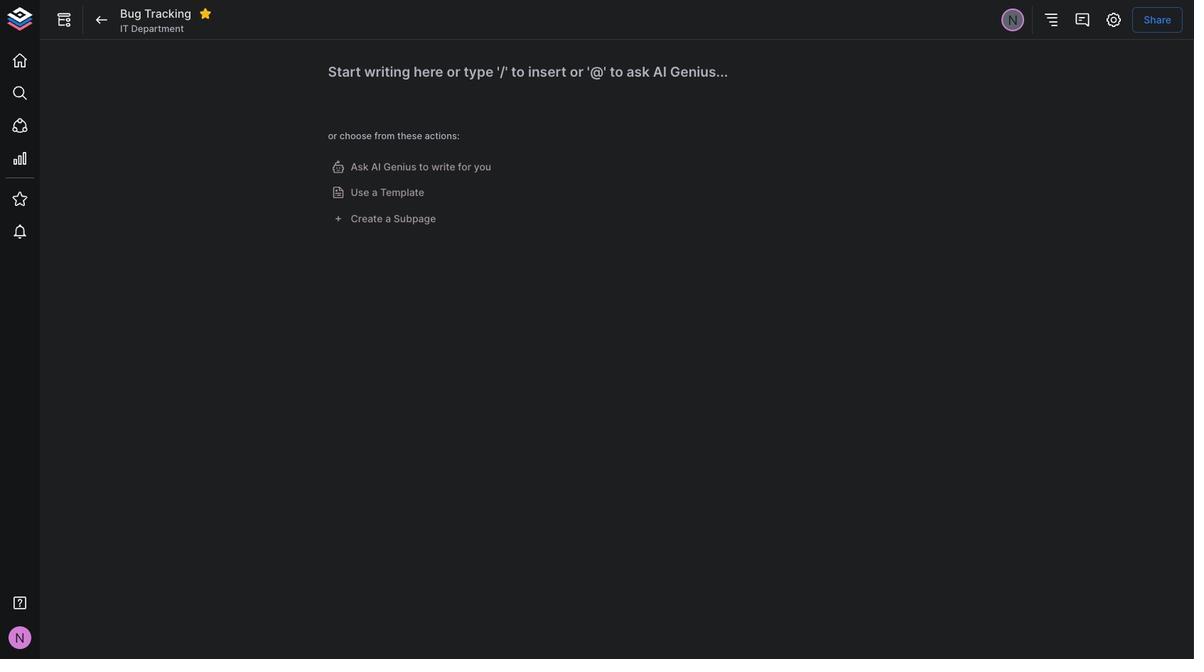 Task type: vqa. For each thing, say whether or not it's contained in the screenshot.
the Comments image
yes



Task type: locate. For each thing, give the bounding box(es) containing it.
show wiki image
[[55, 11, 72, 28]]

settings image
[[1105, 11, 1122, 28]]

remove favorite image
[[199, 7, 212, 20]]



Task type: describe. For each thing, give the bounding box(es) containing it.
go back image
[[93, 11, 110, 28]]

comments image
[[1074, 11, 1091, 28]]

table of contents image
[[1043, 11, 1060, 28]]



